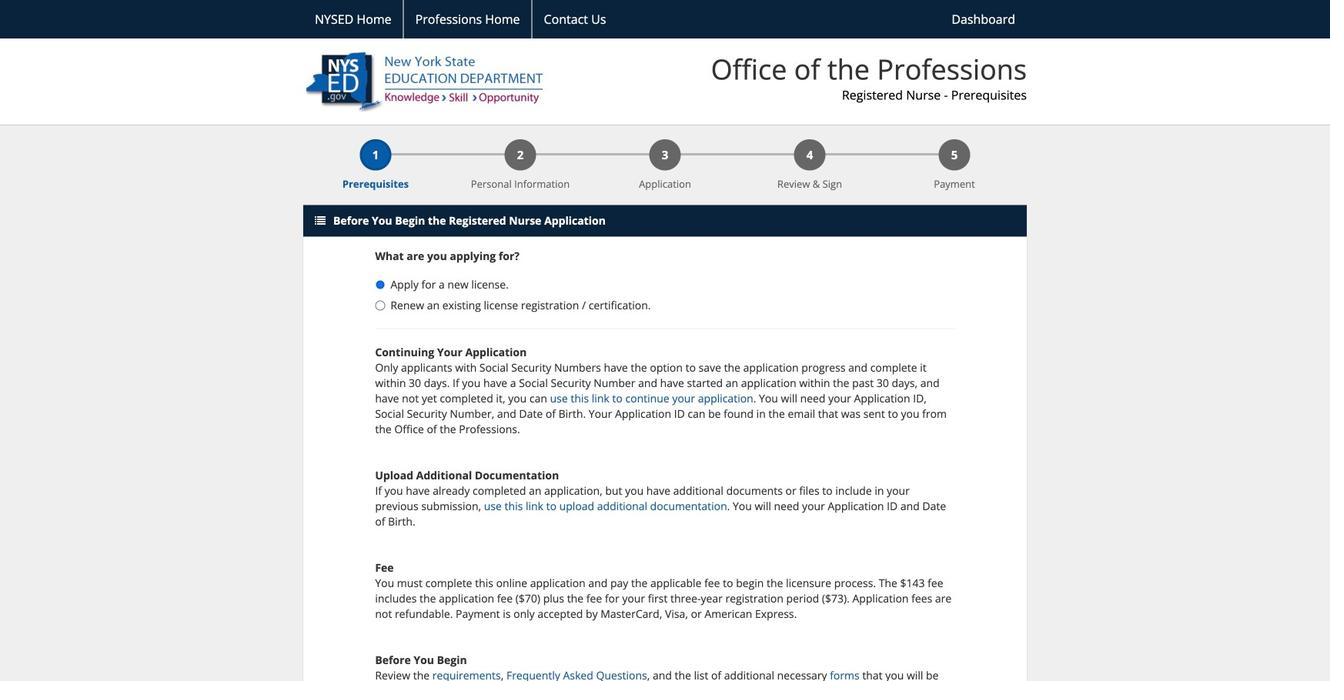 Task type: describe. For each thing, give the bounding box(es) containing it.
list image
[[315, 216, 326, 227]]



Task type: locate. For each thing, give the bounding box(es) containing it.
None radio
[[375, 280, 385, 290], [375, 301, 385, 311], [375, 280, 385, 290], [375, 301, 385, 311]]



Task type: vqa. For each thing, say whether or not it's contained in the screenshot.
text field on the bottom
no



